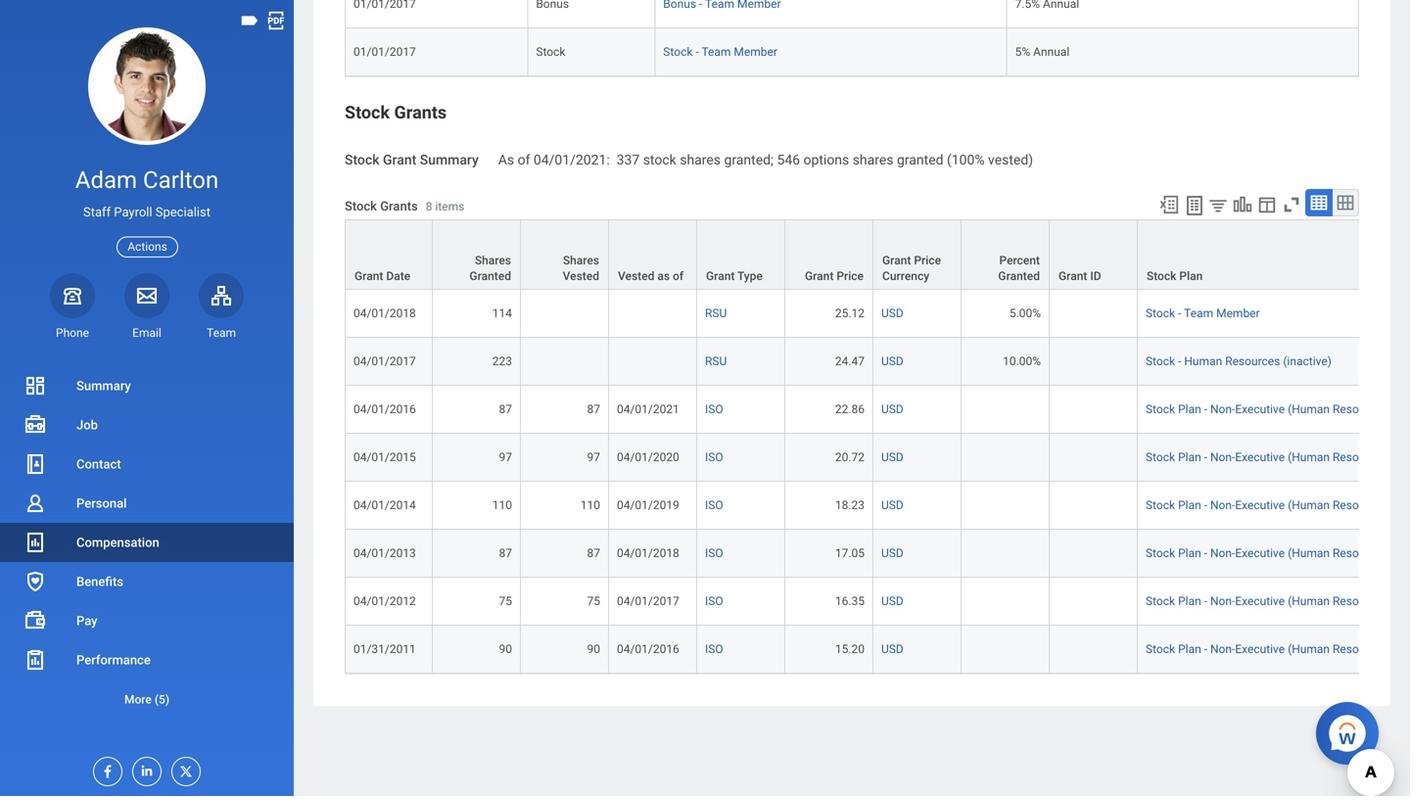 Task type: describe. For each thing, give the bounding box(es) containing it.
01/31/2011
[[354, 642, 416, 656]]

executive for 18.23
[[1236, 498, 1285, 512]]

stock plan button
[[1138, 220, 1411, 289]]

1 75 from the left
[[499, 594, 512, 608]]

row containing 04/01/2018
[[345, 290, 1411, 338]]

rsu link for 24.47
[[705, 354, 727, 368]]

payroll
[[114, 205, 152, 220]]

grant price column header
[[786, 219, 874, 291]]

1 horizontal spatial 04/01/2017
[[617, 594, 680, 608]]

email
[[132, 326, 161, 340]]

row containing 04/01/2015
[[345, 434, 1411, 482]]

usd for 25.12
[[882, 306, 904, 320]]

grant for grant type
[[706, 269, 735, 283]]

grant type
[[706, 269, 763, 283]]

plan for 16.35
[[1179, 594, 1202, 608]]

granted
[[897, 152, 944, 168]]

grant date
[[355, 269, 411, 283]]

resources for 22.86
[[1333, 402, 1388, 416]]

18.23
[[835, 498, 865, 512]]

vested inside "vested as of" popup button
[[618, 269, 655, 283]]

04/01/2020
[[617, 450, 680, 464]]

benefits link
[[0, 562, 294, 601]]

usd link for 22.86
[[882, 399, 904, 416]]

grant up stock grants 8 items
[[383, 152, 417, 168]]

grant price currency button
[[874, 220, 961, 289]]

stock plan - non-executive (human resources - pa for 17.05
[[1146, 546, 1411, 560]]

pa for 15.20
[[1397, 642, 1411, 656]]

percent granted button
[[962, 220, 1049, 289]]

25.12
[[835, 306, 865, 320]]

grant date column header
[[345, 219, 433, 291]]

toolbar inside stock grants group
[[1150, 189, 1360, 219]]

type
[[738, 269, 763, 283]]

personal image
[[24, 492, 47, 515]]

5% annual
[[1015, 45, 1070, 59]]

mail image
[[135, 284, 159, 307]]

grant price currency
[[883, 254, 941, 283]]

shares granted
[[470, 254, 511, 283]]

24.47
[[835, 354, 865, 368]]

team link
[[199, 273, 244, 341]]

1 90 from the left
[[499, 642, 512, 656]]

2 shares from the left
[[853, 152, 894, 168]]

email button
[[124, 273, 169, 341]]

usd for 24.47
[[882, 354, 904, 368]]

stock plan - non-executive (human resources - pa for 15.20
[[1146, 642, 1411, 656]]

stock plan - non-executive (human resources - pa for 20.72
[[1146, 450, 1411, 464]]

1 97 from the left
[[499, 450, 512, 464]]

1 110 from the left
[[493, 498, 512, 512]]

items
[[435, 200, 465, 214]]

id
[[1091, 269, 1102, 283]]

actions
[[128, 240, 167, 254]]

row containing 04/01/2013
[[345, 530, 1411, 578]]

granted for shares
[[470, 269, 511, 283]]

of inside popup button
[[673, 269, 684, 283]]

plan for 15.20
[[1179, 642, 1202, 656]]

staff payroll specialist
[[83, 205, 211, 220]]

(human for 22.86
[[1288, 402, 1330, 416]]

pa for 20.72
[[1397, 450, 1411, 464]]

export to worksheets image
[[1183, 194, 1207, 217]]

row containing 04/01/2012
[[345, 578, 1411, 626]]

usd link for 24.47
[[882, 351, 904, 368]]

0 vertical spatial stock - team member link
[[663, 41, 778, 59]]

vested as of
[[618, 269, 684, 283]]

usd for 20.72
[[882, 450, 904, 464]]

grant id button
[[1050, 220, 1137, 289]]

grant type column header
[[697, 219, 786, 291]]

performance
[[76, 653, 151, 668]]

specialist
[[156, 205, 211, 220]]

stock plan - non-executive (human resources - pa link for 15.20
[[1146, 642, 1411, 656]]

usd link for 20.72
[[882, 447, 904, 464]]

pa for 16.35
[[1397, 594, 1411, 608]]

as of 04/01/2021:  337 stock shares granted; 546 options shares granted (100% vested)
[[498, 152, 1034, 168]]

summary image
[[24, 374, 47, 398]]

personal link
[[0, 484, 294, 523]]

team inside navigation pane region
[[207, 326, 236, 340]]

tag image
[[239, 10, 261, 31]]

benefits
[[76, 575, 123, 589]]

stock grant summary
[[345, 152, 479, 168]]

22.86
[[835, 402, 865, 416]]

list containing summary
[[0, 366, 294, 719]]

shares for shares granted
[[475, 254, 511, 267]]

pay image
[[24, 609, 47, 633]]

0 vertical spatial 04/01/2018
[[354, 306, 416, 320]]

(5)
[[155, 693, 170, 707]]

04/01/2012
[[354, 594, 416, 608]]

compensation image
[[24, 531, 47, 554]]

vested as of button
[[609, 220, 696, 289]]

summary link
[[0, 366, 294, 406]]

shares vested
[[563, 254, 600, 283]]

job image
[[24, 413, 47, 437]]

grants for stock grants
[[394, 102, 447, 123]]

row containing 01/01/2017
[[345, 28, 1360, 76]]

x image
[[172, 758, 194, 780]]

resources for 15.20
[[1333, 642, 1388, 656]]

1 horizontal spatial 04/01/2016
[[617, 642, 680, 656]]

stock plan - non-executive (human resources - pa link for 20.72
[[1146, 450, 1411, 464]]

usd for 18.23
[[882, 498, 904, 512]]

performance link
[[0, 641, 294, 680]]

price for grant price
[[837, 269, 864, 283]]

(human for 16.35
[[1288, 594, 1330, 608]]

stock plan - non-executive (human resources - pa link for 18.23
[[1146, 498, 1411, 512]]

(inactive)
[[1284, 354, 1332, 368]]

iso for 04/01/2019
[[705, 498, 724, 512]]

1 row from the top
[[345, 0, 1360, 28]]

shares vested button
[[521, 220, 608, 289]]

shares granted column header
[[433, 219, 521, 291]]

stock grants group
[[345, 101, 1411, 675]]

linkedin image
[[133, 758, 155, 779]]

pay link
[[0, 601, 294, 641]]

grant for grant price currency
[[883, 254, 911, 267]]

more (5) button
[[0, 688, 294, 712]]

job link
[[0, 406, 294, 445]]

actions button
[[117, 237, 178, 257]]

adam
[[75, 166, 137, 194]]

(human for 15.20
[[1288, 642, 1330, 656]]

percent granted
[[999, 254, 1040, 283]]

usd for 17.05
[[882, 546, 904, 560]]

fullscreen image
[[1281, 194, 1303, 215]]

currency
[[883, 269, 930, 283]]

executive for 17.05
[[1236, 546, 1285, 560]]

15.20
[[835, 642, 865, 656]]

phone
[[56, 326, 89, 340]]

(human for 18.23
[[1288, 498, 1330, 512]]

grant price
[[805, 269, 864, 283]]

stock plan - non-executive (human resources - pa for 18.23
[[1146, 498, 1411, 512]]

stock plan - non-executive (human resources - pa link for 16.35
[[1146, 594, 1411, 608]]

view team image
[[210, 284, 233, 307]]

iso link for 04/01/2021
[[705, 402, 724, 416]]

04/01/2021:
[[534, 152, 610, 168]]

grant for grant price
[[805, 269, 834, 283]]

grant date button
[[346, 220, 432, 289]]

row containing 04/01/2016
[[345, 386, 1411, 434]]

grant type button
[[697, 220, 785, 289]]

compensation link
[[0, 523, 294, 562]]

04/01/2021
[[617, 402, 680, 416]]

5.00%
[[1010, 306, 1041, 320]]

non- for 20.72
[[1211, 450, 1236, 464]]

8
[[426, 200, 432, 214]]

navigation pane region
[[0, 0, 294, 796]]

personal
[[76, 496, 127, 511]]

grant price button
[[786, 220, 873, 289]]

20.72
[[835, 450, 865, 464]]

percent
[[1000, 254, 1040, 267]]

stock grants 8 items
[[345, 199, 465, 214]]

stock - team member for the bottommost stock - team member link
[[1146, 306, 1260, 320]]

export to excel image
[[1159, 194, 1180, 215]]

grants for stock grants 8 items
[[380, 199, 418, 214]]

16.35
[[835, 594, 865, 608]]

granted;
[[724, 152, 774, 168]]

contact link
[[0, 445, 294, 484]]

shares for shares vested
[[563, 254, 600, 267]]

row containing 04/01/2017
[[345, 338, 1411, 386]]

as
[[658, 269, 670, 283]]

iso for 04/01/2018
[[705, 546, 724, 560]]

17.05
[[835, 546, 865, 560]]

iso for 04/01/2020
[[705, 450, 724, 464]]

shares granted button
[[433, 220, 520, 289]]

staff
[[83, 205, 111, 220]]

pay
[[76, 614, 97, 628]]

(100%
[[947, 152, 985, 168]]

percent granted column header
[[962, 219, 1050, 291]]

non- for 17.05
[[1211, 546, 1236, 560]]

expand table image
[[1336, 193, 1356, 212]]

plan inside popup button
[[1180, 269, 1203, 283]]

(human for 17.05
[[1288, 546, 1330, 560]]

0 horizontal spatial 04/01/2017
[[354, 354, 416, 368]]

usd link for 18.23
[[882, 495, 904, 512]]

04/01/2013
[[354, 546, 416, 560]]

more (5) button
[[0, 680, 294, 719]]

pa for 22.86
[[1397, 402, 1411, 416]]

iso link for 04/01/2020
[[705, 450, 724, 464]]

email adam carlton element
[[124, 325, 169, 341]]

date
[[386, 269, 411, 283]]



Task type: vqa. For each thing, say whether or not it's contained in the screenshot.
STOCK - TEAM MEMBER associated with 'Stock - Team Member' Link in the Stock Grants Group
yes



Task type: locate. For each thing, give the bounding box(es) containing it.
usd link
[[882, 303, 904, 320], [882, 351, 904, 368], [882, 399, 904, 416], [882, 447, 904, 464], [882, 495, 904, 512], [882, 543, 904, 560], [882, 591, 904, 608], [882, 639, 904, 656]]

usd right 17.05
[[882, 546, 904, 560]]

8 row from the top
[[345, 482, 1411, 530]]

4 non- from the top
[[1211, 546, 1236, 560]]

grant price currency column header
[[874, 219, 962, 291]]

4 usd from the top
[[882, 450, 904, 464]]

1 vertical spatial rsu
[[705, 354, 727, 368]]

5 row from the top
[[345, 338, 1411, 386]]

of
[[518, 152, 530, 168], [673, 269, 684, 283]]

facebook image
[[94, 758, 116, 780]]

1 vertical spatial summary
[[76, 379, 131, 393]]

iso link for 04/01/2018
[[705, 546, 724, 560]]

0 horizontal spatial shares
[[475, 254, 511, 267]]

1 horizontal spatial summary
[[420, 152, 479, 168]]

grant inside 'popup button'
[[706, 269, 735, 283]]

9 row from the top
[[345, 530, 1411, 578]]

vested left "as"
[[618, 269, 655, 283]]

stock inside popup button
[[1147, 269, 1177, 283]]

4 usd link from the top
[[882, 447, 904, 464]]

contact
[[76, 457, 121, 472]]

4 executive from the top
[[1236, 546, 1285, 560]]

2 vested from the left
[[618, 269, 655, 283]]

of right "as"
[[673, 269, 684, 283]]

5%
[[1015, 45, 1031, 59]]

2 granted from the left
[[999, 269, 1040, 283]]

usd right 16.35
[[882, 594, 904, 608]]

more (5)
[[124, 693, 170, 707]]

1 usd link from the top
[[882, 303, 904, 320]]

1 vertical spatial rsu link
[[705, 354, 727, 368]]

usd link right 16.35
[[882, 591, 904, 608]]

2 97 from the left
[[587, 450, 600, 464]]

executive for 16.35
[[1236, 594, 1285, 608]]

0 horizontal spatial 04/01/2018
[[354, 306, 416, 320]]

5 usd link from the top
[[882, 495, 904, 512]]

3 (human from the top
[[1288, 498, 1330, 512]]

grant for grant date
[[355, 269, 383, 283]]

human
[[1185, 354, 1223, 368]]

grant left "date"
[[355, 269, 383, 283]]

granted for percent
[[999, 269, 1040, 283]]

iso link for 04/01/2019
[[705, 498, 724, 512]]

1 horizontal spatial shares
[[563, 254, 600, 267]]

toolbar
[[1150, 189, 1360, 219]]

2 shares from the left
[[563, 254, 600, 267]]

resources for 17.05
[[1333, 546, 1388, 560]]

5 stock plan - non-executive (human resources - pa from the top
[[1146, 594, 1411, 608]]

iso for 04/01/2017
[[705, 594, 724, 608]]

2 stock plan - non-executive (human resources - pa link from the top
[[1146, 450, 1411, 464]]

iso link for 04/01/2016
[[705, 642, 724, 656]]

223
[[493, 354, 512, 368]]

grant left id
[[1059, 269, 1088, 283]]

1 horizontal spatial stock - team member link
[[1146, 306, 1260, 320]]

phone button
[[50, 273, 95, 341]]

5 iso from the top
[[705, 594, 724, 608]]

2 (human from the top
[[1288, 450, 1330, 464]]

0 horizontal spatial stock - team member link
[[663, 41, 778, 59]]

grant up currency at the top right
[[883, 254, 911, 267]]

resources for 20.72
[[1333, 450, 1388, 464]]

3 row from the top
[[345, 219, 1411, 291]]

0 vertical spatial summary
[[420, 152, 479, 168]]

shares right options
[[853, 152, 894, 168]]

stock plan
[[1147, 269, 1203, 283]]

stock - human resources (inactive) link
[[1146, 354, 1332, 368]]

phone adam carlton element
[[50, 325, 95, 341]]

usd link right 22.86
[[882, 399, 904, 416]]

granted down percent
[[999, 269, 1040, 283]]

6 stock plan - non-executive (human resources - pa from the top
[[1146, 642, 1411, 656]]

3 stock plan - non-executive (human resources - pa link from the top
[[1146, 498, 1411, 512]]

summary inside stock grants group
[[420, 152, 479, 168]]

04/01/2019
[[617, 498, 680, 512]]

usd down currency at the top right
[[882, 306, 904, 320]]

4 stock plan - non-executive (human resources - pa link from the top
[[1146, 546, 1411, 560]]

1 vertical spatial team
[[1184, 306, 1214, 320]]

0 horizontal spatial 97
[[499, 450, 512, 464]]

0 vertical spatial member
[[734, 45, 778, 59]]

5 stock plan - non-executive (human resources - pa link from the top
[[1146, 594, 1411, 608]]

10.00%
[[1003, 354, 1041, 368]]

1 granted from the left
[[470, 269, 511, 283]]

3 stock plan - non-executive (human resources - pa from the top
[[1146, 498, 1411, 512]]

list
[[0, 366, 294, 719]]

stock - team member link
[[663, 41, 778, 59], [1146, 306, 1260, 320]]

rsu for 25.12
[[705, 306, 727, 320]]

granted inside column header
[[999, 269, 1040, 283]]

97 left 04/01/2020
[[587, 450, 600, 464]]

04/01/2018 down grant date
[[354, 306, 416, 320]]

2 horizontal spatial team
[[1184, 306, 1214, 320]]

executive for 22.86
[[1236, 402, 1285, 416]]

2 rsu from the top
[[705, 354, 727, 368]]

team adam carlton element
[[199, 325, 244, 341]]

04/01/2017
[[354, 354, 416, 368], [617, 594, 680, 608]]

click to view/edit grid preferences image
[[1257, 194, 1278, 215]]

grant id column header
[[1050, 219, 1138, 291]]

75
[[499, 594, 512, 608], [587, 594, 600, 608]]

team for the bottommost stock - team member link
[[1184, 306, 1214, 320]]

price inside popup button
[[837, 269, 864, 283]]

stock grants button
[[345, 102, 447, 123]]

1 horizontal spatial 75
[[587, 594, 600, 608]]

grant inside grant price currency
[[883, 254, 911, 267]]

shares vested column header
[[521, 219, 609, 291]]

stock plan - non-executive (human resources - pa link for 17.05
[[1146, 546, 1411, 560]]

cell
[[521, 290, 609, 338], [609, 290, 697, 338], [1050, 290, 1138, 338], [521, 338, 609, 386], [609, 338, 697, 386], [1050, 338, 1138, 386], [962, 386, 1050, 434], [1050, 386, 1138, 434], [962, 434, 1050, 482], [1050, 434, 1138, 482], [962, 482, 1050, 530], [1050, 482, 1138, 530], [962, 530, 1050, 578], [1050, 530, 1138, 578], [962, 578, 1050, 626], [1050, 578, 1138, 626], [962, 626, 1050, 674], [1050, 626, 1138, 674]]

grant inside 'column header'
[[1059, 269, 1088, 283]]

1 iso from the top
[[705, 402, 724, 416]]

0 horizontal spatial 04/01/2016
[[354, 402, 416, 416]]

executive
[[1236, 402, 1285, 416], [1236, 450, 1285, 464], [1236, 498, 1285, 512], [1236, 546, 1285, 560], [1236, 594, 1285, 608], [1236, 642, 1285, 656]]

stock plan - non-executive (human resources - pa link
[[1146, 402, 1411, 416], [1146, 450, 1411, 464], [1146, 498, 1411, 512], [1146, 546, 1411, 560], [1146, 594, 1411, 608], [1146, 642, 1411, 656]]

1 stock plan - non-executive (human resources - pa link from the top
[[1146, 402, 1411, 416]]

vested as of column header
[[609, 219, 697, 291]]

pa for 18.23
[[1397, 498, 1411, 512]]

iso link for 04/01/2017
[[705, 594, 724, 608]]

0 vertical spatial team
[[702, 45, 731, 59]]

1 vertical spatial 04/01/2018
[[617, 546, 680, 560]]

0 horizontal spatial of
[[518, 152, 530, 168]]

0 vertical spatial 04/01/2017
[[354, 354, 416, 368]]

1 (human from the top
[[1288, 402, 1330, 416]]

6 row from the top
[[345, 386, 1411, 434]]

usd for 16.35
[[882, 594, 904, 608]]

usd link right 24.47
[[882, 351, 904, 368]]

iso link
[[705, 402, 724, 416], [705, 450, 724, 464], [705, 498, 724, 512], [705, 546, 724, 560], [705, 594, 724, 608], [705, 642, 724, 656]]

non-
[[1211, 402, 1236, 416], [1211, 450, 1236, 464], [1211, 498, 1236, 512], [1211, 546, 1236, 560], [1211, 594, 1236, 608], [1211, 642, 1236, 656]]

team
[[702, 45, 731, 59], [1184, 306, 1214, 320], [207, 326, 236, 340]]

usd link for 17.05
[[882, 543, 904, 560]]

usd link for 15.20
[[882, 639, 904, 656]]

2 90 from the left
[[587, 642, 600, 656]]

04/01/2014
[[354, 498, 416, 512]]

0 vertical spatial stock - team member
[[663, 45, 778, 59]]

1 horizontal spatial shares
[[853, 152, 894, 168]]

0 horizontal spatial member
[[734, 45, 778, 59]]

usd link for 25.12
[[882, 303, 904, 320]]

shares right stock
[[680, 152, 721, 168]]

usd right 18.23
[[882, 498, 904, 512]]

carlton
[[143, 166, 219, 194]]

1 shares from the left
[[475, 254, 511, 267]]

table image
[[1310, 193, 1329, 212]]

resources for 18.23
[[1333, 498, 1388, 512]]

2 usd from the top
[[882, 354, 904, 368]]

iso for 04/01/2021
[[705, 402, 724, 416]]

1 vertical spatial 04/01/2017
[[617, 594, 680, 608]]

usd right 24.47
[[882, 354, 904, 368]]

vested inside shares vested popup button
[[563, 269, 600, 283]]

1 vertical spatial 04/01/2016
[[617, 642, 680, 656]]

grant right the type
[[805, 269, 834, 283]]

grant for grant id
[[1059, 269, 1088, 283]]

rsu link for 25.12
[[705, 306, 727, 320]]

6 stock plan - non-executive (human resources - pa link from the top
[[1146, 642, 1411, 656]]

annual
[[1034, 45, 1070, 59]]

1 horizontal spatial vested
[[618, 269, 655, 283]]

1 shares from the left
[[680, 152, 721, 168]]

0 vertical spatial price
[[914, 254, 941, 267]]

granted
[[470, 269, 511, 283], [999, 269, 1040, 283]]

granted up "114"
[[470, 269, 511, 283]]

2 75 from the left
[[587, 594, 600, 608]]

rsu link
[[705, 306, 727, 320], [705, 354, 727, 368]]

grant left the type
[[706, 269, 735, 283]]

usd link right 18.23
[[882, 495, 904, 512]]

benefits image
[[24, 570, 47, 594]]

usd link right 20.72
[[882, 447, 904, 464]]

0 horizontal spatial 90
[[499, 642, 512, 656]]

grant inside popup button
[[805, 269, 834, 283]]

select to filter grid data image
[[1208, 195, 1229, 215]]

stock plan - non-executive (human resources - pa
[[1146, 402, 1411, 416], [1146, 450, 1411, 464], [1146, 498, 1411, 512], [1146, 546, 1411, 560], [1146, 594, 1411, 608], [1146, 642, 1411, 656]]

546
[[777, 152, 800, 168]]

6 pa from the top
[[1397, 642, 1411, 656]]

pa
[[1397, 402, 1411, 416], [1397, 450, 1411, 464], [1397, 498, 1411, 512], [1397, 546, 1411, 560], [1397, 594, 1411, 608], [1397, 642, 1411, 656]]

stock - human resources (inactive)
[[1146, 354, 1332, 368]]

shares inside shares vested
[[563, 254, 600, 267]]

2 110 from the left
[[581, 498, 600, 512]]

workday assistant region
[[1317, 695, 1387, 765]]

1 horizontal spatial 04/01/2018
[[617, 546, 680, 560]]

0 horizontal spatial summary
[[76, 379, 131, 393]]

row containing shares granted
[[345, 219, 1411, 291]]

plan for 17.05
[[1179, 546, 1202, 560]]

1 horizontal spatial price
[[914, 254, 941, 267]]

usd link for 16.35
[[882, 591, 904, 608]]

usd link right 17.05
[[882, 543, 904, 560]]

plan for 20.72
[[1179, 450, 1202, 464]]

usd for 15.20
[[882, 642, 904, 656]]

7 usd link from the top
[[882, 591, 904, 608]]

6 iso from the top
[[705, 642, 724, 656]]

0 vertical spatial grants
[[394, 102, 447, 123]]

shares up "114"
[[475, 254, 511, 267]]

1 pa from the top
[[1397, 402, 1411, 416]]

1 rsu link from the top
[[705, 306, 727, 320]]

team inside stock grants group
[[1184, 306, 1214, 320]]

6 (human from the top
[[1288, 642, 1330, 656]]

0 horizontal spatial vested
[[563, 269, 600, 283]]

5 pa from the top
[[1397, 594, 1411, 608]]

price for grant price currency
[[914, 254, 941, 267]]

1 horizontal spatial of
[[673, 269, 684, 283]]

3 iso link from the top
[[705, 498, 724, 512]]

2 row from the top
[[345, 28, 1360, 76]]

of inside stock grant summary element
[[518, 152, 530, 168]]

stock grants
[[345, 102, 447, 123]]

5 iso link from the top
[[705, 594, 724, 608]]

stock - team member inside stock grants group
[[1146, 306, 1260, 320]]

usd link down currency at the top right
[[882, 303, 904, 320]]

usd right 22.86
[[882, 402, 904, 416]]

1 horizontal spatial 110
[[581, 498, 600, 512]]

adam carlton
[[75, 166, 219, 194]]

1 vertical spatial stock - team member link
[[1146, 306, 1260, 320]]

110
[[493, 498, 512, 512], [581, 498, 600, 512]]

resources for 16.35
[[1333, 594, 1388, 608]]

vested
[[563, 269, 600, 283], [618, 269, 655, 283]]

rsu for 24.47
[[705, 354, 727, 368]]

90
[[499, 642, 512, 656], [587, 642, 600, 656]]

1 iso link from the top
[[705, 402, 724, 416]]

1 vertical spatial price
[[837, 269, 864, 283]]

2 pa from the top
[[1397, 450, 1411, 464]]

options
[[804, 152, 850, 168]]

more
[[124, 693, 152, 707]]

stock plan - non-executive (human resources - pa for 22.86
[[1146, 402, 1411, 416]]

3 pa from the top
[[1397, 498, 1411, 512]]

8 usd from the top
[[882, 642, 904, 656]]

member for the top stock - team member link
[[734, 45, 778, 59]]

1 stock plan - non-executive (human resources - pa from the top
[[1146, 402, 1411, 416]]

usd link right 15.20
[[882, 639, 904, 656]]

grants left 8 in the top left of the page
[[380, 199, 418, 214]]

6 executive from the top
[[1236, 642, 1285, 656]]

price up currency at the top right
[[914, 254, 941, 267]]

as
[[498, 152, 514, 168]]

stock - team member
[[663, 45, 778, 59], [1146, 306, 1260, 320]]

5 (human from the top
[[1288, 594, 1330, 608]]

summary up items
[[420, 152, 479, 168]]

(human for 20.72
[[1288, 450, 1330, 464]]

member for the bottommost stock - team member link
[[1217, 306, 1260, 320]]

0 horizontal spatial team
[[207, 326, 236, 340]]

1 horizontal spatial member
[[1217, 306, 1260, 320]]

grant id
[[1059, 269, 1102, 283]]

4 stock plan - non-executive (human resources - pa from the top
[[1146, 546, 1411, 560]]

04/01/2015
[[354, 450, 416, 464]]

team for the top stock - team member link
[[702, 45, 731, 59]]

5 executive from the top
[[1236, 594, 1285, 608]]

stock - team member for the top stock - team member link
[[663, 45, 778, 59]]

04/01/2018
[[354, 306, 416, 320], [617, 546, 680, 560]]

8 usd link from the top
[[882, 639, 904, 656]]

executive for 15.20
[[1236, 642, 1285, 656]]

0 horizontal spatial 75
[[499, 594, 512, 608]]

non- for 22.86
[[1211, 402, 1236, 416]]

6 usd from the top
[[882, 546, 904, 560]]

1 horizontal spatial granted
[[999, 269, 1040, 283]]

7 row from the top
[[345, 434, 1411, 482]]

0 vertical spatial rsu link
[[705, 306, 727, 320]]

plan for 18.23
[[1179, 498, 1202, 512]]

0 horizontal spatial shares
[[680, 152, 721, 168]]

1 horizontal spatial team
[[702, 45, 731, 59]]

non- for 15.20
[[1211, 642, 1236, 656]]

3 non- from the top
[[1211, 498, 1236, 512]]

6 non- from the top
[[1211, 642, 1236, 656]]

04/01/2017 down grant date
[[354, 354, 416, 368]]

2 stock plan - non-executive (human resources - pa from the top
[[1146, 450, 1411, 464]]

stock grant summary element
[[498, 140, 1034, 169]]

usd right 15.20
[[882, 642, 904, 656]]

7 usd from the top
[[882, 594, 904, 608]]

3 usd link from the top
[[882, 399, 904, 416]]

member inside stock grants group
[[1217, 306, 1260, 320]]

price up 25.12
[[837, 269, 864, 283]]

summary up job
[[76, 379, 131, 393]]

stock
[[643, 152, 677, 168]]

member
[[734, 45, 778, 59], [1217, 306, 1260, 320]]

row containing 04/01/2014
[[345, 482, 1411, 530]]

1 rsu from the top
[[705, 306, 727, 320]]

row containing 01/31/2011
[[345, 626, 1411, 674]]

1 vertical spatial of
[[673, 269, 684, 283]]

compensation
[[76, 535, 159, 550]]

price inside grant price currency
[[914, 254, 941, 267]]

iso for 04/01/2016
[[705, 642, 724, 656]]

shares inside 'shares granted'
[[475, 254, 511, 267]]

5 non- from the top
[[1211, 594, 1236, 608]]

1 usd from the top
[[882, 306, 904, 320]]

2 iso link from the top
[[705, 450, 724, 464]]

stock plan - non-executive (human resources - pa link for 22.86
[[1146, 402, 1411, 416]]

1 horizontal spatial stock - team member
[[1146, 306, 1260, 320]]

2 non- from the top
[[1211, 450, 1236, 464]]

non- for 18.23
[[1211, 498, 1236, 512]]

0 vertical spatial rsu
[[705, 306, 727, 320]]

4 pa from the top
[[1397, 546, 1411, 560]]

04/01/2018 down '04/01/2019'
[[617, 546, 680, 560]]

3 iso from the top
[[705, 498, 724, 512]]

0 horizontal spatial stock - team member
[[663, 45, 778, 59]]

grants up stock grant summary
[[394, 102, 447, 123]]

0 vertical spatial 04/01/2016
[[354, 402, 416, 416]]

1 horizontal spatial 90
[[587, 642, 600, 656]]

view worker - expand/collapse chart image
[[1232, 194, 1254, 215]]

3 executive from the top
[[1236, 498, 1285, 512]]

plan
[[1180, 269, 1203, 283], [1179, 402, 1202, 416], [1179, 450, 1202, 464], [1179, 498, 1202, 512], [1179, 546, 1202, 560], [1179, 594, 1202, 608], [1179, 642, 1202, 656]]

row
[[345, 0, 1360, 28], [345, 28, 1360, 76], [345, 219, 1411, 291], [345, 290, 1411, 338], [345, 338, 1411, 386], [345, 386, 1411, 434], [345, 434, 1411, 482], [345, 482, 1411, 530], [345, 530, 1411, 578], [345, 578, 1411, 626], [345, 626, 1411, 674]]

2 iso from the top
[[705, 450, 724, 464]]

1 executive from the top
[[1236, 402, 1285, 416]]

0 horizontal spatial 110
[[493, 498, 512, 512]]

view printable version (pdf) image
[[265, 10, 287, 31]]

97 down 223
[[499, 450, 512, 464]]

0 vertical spatial of
[[518, 152, 530, 168]]

resources
[[1226, 354, 1281, 368], [1333, 402, 1388, 416], [1333, 450, 1388, 464], [1333, 498, 1388, 512], [1333, 546, 1388, 560], [1333, 594, 1388, 608], [1333, 642, 1388, 656]]

337
[[617, 152, 640, 168]]

of right as
[[518, 152, 530, 168]]

1 vested from the left
[[563, 269, 600, 283]]

job
[[76, 418, 98, 432]]

phone image
[[59, 284, 86, 307]]

1 vertical spatial member
[[1217, 306, 1260, 320]]

2 executive from the top
[[1236, 450, 1285, 464]]

6 usd link from the top
[[882, 543, 904, 560]]

pa for 17.05
[[1397, 546, 1411, 560]]

grants
[[394, 102, 447, 123], [380, 199, 418, 214]]

4 (human from the top
[[1288, 546, 1330, 560]]

executive for 20.72
[[1236, 450, 1285, 464]]

4 row from the top
[[345, 290, 1411, 338]]

1 non- from the top
[[1211, 402, 1236, 416]]

1 vertical spatial stock - team member
[[1146, 306, 1260, 320]]

04/01/2017 down '04/01/2019'
[[617, 594, 680, 608]]

rsu
[[705, 306, 727, 320], [705, 354, 727, 368]]

6 iso link from the top
[[705, 642, 724, 656]]

usd for 22.86
[[882, 402, 904, 416]]

11 row from the top
[[345, 626, 1411, 674]]

1 horizontal spatial 97
[[587, 450, 600, 464]]

5 usd from the top
[[882, 498, 904, 512]]

summary inside navigation pane region
[[76, 379, 131, 393]]

0 horizontal spatial granted
[[470, 269, 511, 283]]

4 iso from the top
[[705, 546, 724, 560]]

shares left "vested as of" popup button
[[563, 254, 600, 267]]

contact image
[[24, 453, 47, 476]]

2 rsu link from the top
[[705, 354, 727, 368]]

1 vertical spatial grants
[[380, 199, 418, 214]]

vested left the vested as of
[[563, 269, 600, 283]]

2 vertical spatial team
[[207, 326, 236, 340]]

-
[[696, 45, 699, 59], [1179, 306, 1182, 320], [1179, 354, 1182, 368], [1205, 402, 1208, 416], [1391, 402, 1394, 416], [1205, 450, 1208, 464], [1391, 450, 1394, 464], [1205, 498, 1208, 512], [1391, 498, 1394, 512], [1205, 546, 1208, 560], [1391, 546, 1394, 560], [1205, 594, 1208, 608], [1391, 594, 1394, 608], [1205, 642, 1208, 656], [1391, 642, 1394, 656]]

0 horizontal spatial price
[[837, 269, 864, 283]]

vested)
[[988, 152, 1034, 168]]

usd right 20.72
[[882, 450, 904, 464]]

4 iso link from the top
[[705, 546, 724, 560]]

performance image
[[24, 648, 47, 672]]

2 usd link from the top
[[882, 351, 904, 368]]

10 row from the top
[[345, 578, 1411, 626]]

non- for 16.35
[[1211, 594, 1236, 608]]

granted inside column header
[[470, 269, 511, 283]]

stock plan - non-executive (human resources - pa for 16.35
[[1146, 594, 1411, 608]]

3 usd from the top
[[882, 402, 904, 416]]

plan for 22.86
[[1179, 402, 1202, 416]]

grant
[[383, 152, 417, 168], [883, 254, 911, 267], [355, 269, 383, 283], [706, 269, 735, 283], [805, 269, 834, 283], [1059, 269, 1088, 283]]



